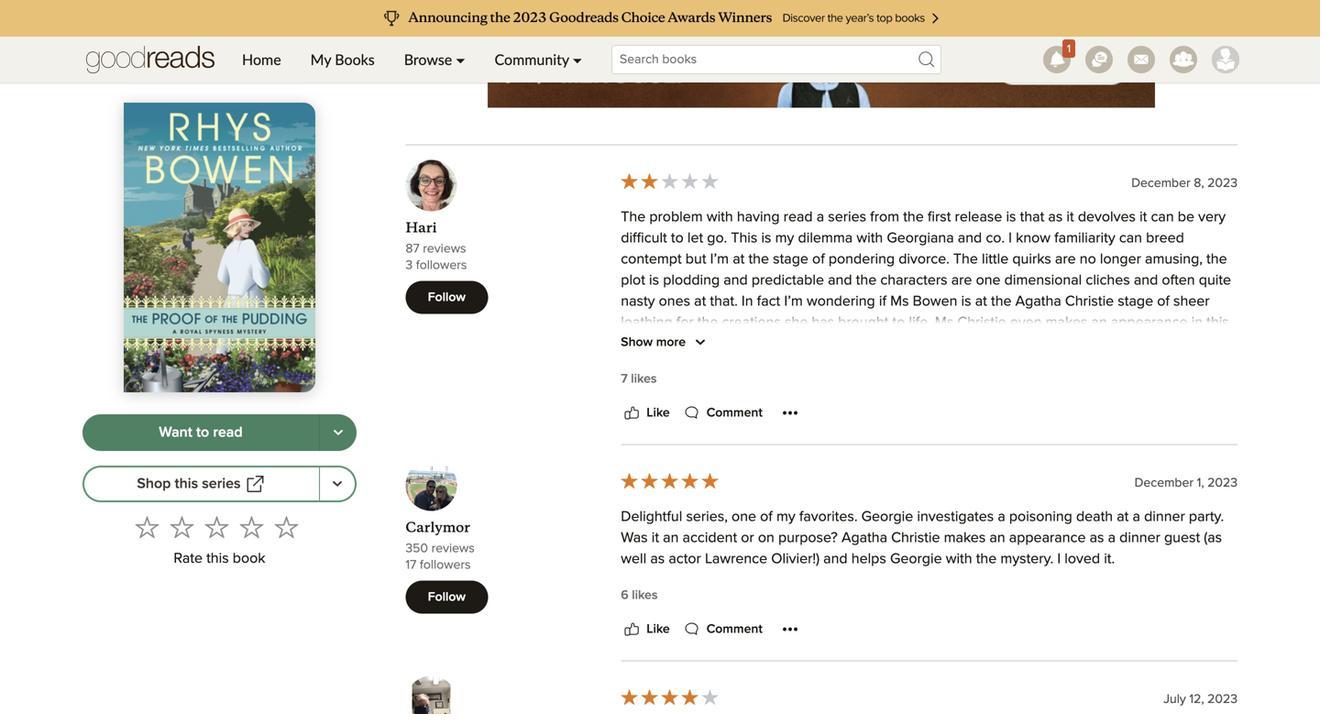Task type: locate. For each thing, give the bounding box(es) containing it.
all
[[621, 463, 636, 478]]

▾ right browse at the top
[[456, 50, 466, 68]]

0 horizontal spatial one
[[732, 510, 757, 525]]

(as
[[1205, 531, 1223, 546]]

comment button for carlymor
[[681, 619, 763, 641]]

blamed
[[1144, 442, 1192, 457]]

from
[[871, 210, 900, 225]]

1 vertical spatial my
[[777, 510, 796, 525]]

1 vertical spatial follow
[[428, 591, 466, 604]]

it up familiarity
[[1067, 210, 1075, 225]]

2023
[[1208, 177, 1238, 190], [1208, 477, 1238, 490], [1208, 694, 1238, 706]]

0 vertical spatial but
[[686, 252, 707, 267]]

2 like from the top
[[647, 623, 670, 636]]

1 horizontal spatial makes
[[1046, 316, 1088, 330]]

0 vertical spatial series
[[829, 210, 867, 225]]

with down investigates
[[946, 552, 973, 567]]

army'
[[1176, 421, 1211, 436]]

stage up predictable
[[773, 252, 809, 267]]

be
[[1178, 210, 1195, 225], [1205, 379, 1222, 394]]

1 vertical spatial be
[[1205, 379, 1222, 394]]

followers inside carlymor 350 reviews 17 followers
[[420, 559, 471, 572]]

makes inside the problem with having read a series from the first release is that as it devolves it can be very difficult to let go. this is my dilemma with georgiana and co. i know familiarity can breed contempt but i'm at the stage of pondering divorce. the little quirks are no longer amusing, the plot is plodding and predictable and the characters are one dimensional cliches and often quite nasty ones at that. in fact i'm wondering if ms bowen is at the agatha christie stage of sheer loathing for the creations she has brought to life. ms christie even makes an appearance in this book. coincidence? 🤔
[[1046, 316, 1088, 330]]

2 comment button from the top
[[681, 619, 763, 641]]

life.
[[909, 316, 932, 330]]

rate 3 out of 5 image
[[205, 515, 229, 539]]

1 vertical spatial one
[[732, 510, 757, 525]]

0 vertical spatial my
[[776, 231, 795, 246]]

2 horizontal spatial i'm
[[925, 379, 944, 394]]

quirks
[[1013, 252, 1052, 267]]

0 horizontal spatial the
[[621, 210, 646, 225]]

0 vertical spatial can
[[1152, 210, 1175, 225]]

one right series,
[[732, 510, 757, 525]]

georgiana up the uncomfortable
[[678, 379, 745, 394]]

0 vertical spatial makes
[[1046, 316, 1088, 330]]

read inside the problem with having read a series from the first release is that as it devolves it can be very difficult to let go. this is my dilemma with georgiana and co. i know familiarity can breed contempt but i'm at the stage of pondering divorce. the little quirks are no longer amusing, the plot is plodding and predictable and the characters are one dimensional cliches and often quite nasty ones at that. in fact i'm wondering if ms bowen is at the agatha christie stage of sheer loathing for the creations she has brought to life. ms christie even makes an appearance in this book. coincidence? 🤔
[[784, 210, 813, 225]]

but down let
[[686, 252, 707, 267]]

chuckle.
[[880, 442, 933, 457]]

rate
[[174, 552, 203, 566]]

0 horizontal spatial be
[[1178, 210, 1195, 225]]

0 vertical spatial follow
[[428, 291, 466, 304]]

0 vertical spatial the
[[621, 210, 646, 225]]

follow down carlymor 350 reviews 17 followers
[[428, 591, 466, 604]]

georgiana inside the problem with having read a series from the first release is that as it devolves it can be very difficult to let go. this is my dilemma with georgiana and co. i know familiarity can breed contempt but i'm at the stage of pondering divorce. the little quirks are no longer amusing, the plot is plodding and predictable and the characters are one dimensional cliches and often quite nasty ones at that. in fact i'm wondering if ms bowen is at the agatha christie stage of sheer loathing for the creations she has brought to life. ms christie even makes an appearance in this book. coincidence? 🤔
[[887, 231, 955, 246]]

1 vertical spatial if
[[1012, 421, 1020, 436]]

1 vertical spatial christie
[[958, 316, 1007, 330]]

the up the difficult
[[621, 210, 646, 225]]

girl', down golly
[[895, 400, 920, 415]]

2 follow from the top
[[428, 591, 466, 604]]

girl'
[[741, 421, 764, 436], [835, 421, 859, 436]]

makes down investigates
[[944, 531, 986, 546]]

0 horizontal spatial has
[[732, 442, 754, 457]]

rate this book
[[174, 552, 266, 566]]

this for rate this book
[[206, 552, 229, 566]]

1 vertical spatial reviews
[[432, 543, 475, 556]]

rating 0 out of 5 group
[[130, 510, 304, 545]]

1 horizontal spatial series
[[829, 210, 867, 225]]

if inside the anyway, georgiana remains ever so gosh golly i'm posh but humble. queenie continues to be an uncomfortable stereotype of 'that large girl', 'a beefy girl', indeed 'a formidable presence to a small and delicate girl' or a 'hefty girl' who 'always walked as if she were an advancing army' (ok we get it!). darcy has been reduced to a chuckle. murder happens, foreigners are blamed and all is resolved.
[[1012, 421, 1020, 436]]

with up go.
[[707, 210, 734, 225]]

followers inside hari 87 reviews 3 followers
[[416, 259, 467, 272]]

3 2023 from the top
[[1208, 694, 1238, 706]]

0 horizontal spatial it
[[652, 531, 660, 546]]

but right posh at right bottom
[[983, 379, 1004, 394]]

if up brought on the top of page
[[880, 295, 887, 309]]

2023 right 12,
[[1208, 694, 1238, 706]]

1 vertical spatial i
[[1058, 552, 1061, 567]]

beefy
[[939, 400, 975, 415]]

1 vertical spatial has
[[732, 442, 754, 457]]

2 horizontal spatial are
[[1120, 442, 1140, 457]]

july
[[1164, 694, 1187, 706]]

be left very
[[1178, 210, 1195, 225]]

girl' down 'that
[[835, 421, 859, 436]]

and down army'
[[1196, 442, 1220, 457]]

she inside the problem with having read a series from the first release is that as it devolves it can be very difficult to let go. this is my dilemma with georgiana and co. i know familiarity can breed contempt but i'm at the stage of pondering divorce. the little quirks are no longer amusing, the plot is plodding and predictable and the characters are one dimensional cliches and often quite nasty ones at that. in fact i'm wondering if ms bowen is at the agatha christie stage of sheer loathing for the creations she has brought to life. ms christie even makes an appearance in this book. coincidence? 🤔
[[785, 316, 808, 330]]

1 follow button from the top
[[406, 281, 488, 314]]

None search field
[[597, 45, 957, 74]]

be inside the anyway, georgiana remains ever so gosh golly i'm posh but humble. queenie continues to be an uncomfortable stereotype of 'that large girl', 'a beefy girl', indeed 'a formidable presence to a small and delicate girl' or a 'hefty girl' who 'always walked as if she were an advancing army' (ok we get it!). darcy has been reduced to a chuckle. murder happens, foreigners are blamed and all is resolved.
[[1205, 379, 1222, 394]]

investigates
[[918, 510, 994, 525]]

show more
[[621, 336, 686, 349]]

▾ inside 'link'
[[573, 50, 582, 68]]

a up dilemma at top right
[[817, 210, 825, 225]]

reviews down hari link
[[423, 243, 466, 256]]

1 ▾ from the left
[[456, 50, 466, 68]]

likes inside button
[[631, 373, 657, 386]]

comment
[[707, 407, 763, 420], [707, 623, 763, 636]]

like button for hari
[[621, 402, 670, 424]]

the problem with having read a series from the first release is that as it devolves it can be very difficult to let go. this is my dilemma with georgiana and co. i know familiarity can breed contempt but i'm at the stage of pondering divorce. the little quirks are no longer amusing, the plot is plodding and predictable and the characters are one dimensional cliches and often quite nasty ones at that. in fact i'm wondering if ms bowen is at the agatha christie stage of sheer loathing for the creations she has brought to life. ms christie even makes an appearance in this book. coincidence? 🤔
[[621, 210, 1232, 352]]

1 vertical spatial can
[[1120, 231, 1143, 246]]

1 horizontal spatial she
[[1023, 421, 1047, 436]]

if up the happens,
[[1012, 421, 1020, 436]]

2 ▾ from the left
[[573, 50, 582, 68]]

3
[[406, 259, 413, 272]]

▾ right community
[[573, 50, 582, 68]]

carlymor
[[406, 519, 470, 537]]

2 horizontal spatial with
[[946, 552, 973, 567]]

and inside delightful series, one of my favorites. georgie investigates a poisoning death at a dinner party. was it an accident or on purpose? agatha christie makes an appearance as a dinner guest (as well as actor lawrence olivier!) and helps georgie with the mystery. i loved it.
[[824, 552, 848, 567]]

followers for carlymor
[[420, 559, 471, 572]]

hari link
[[406, 219, 437, 237]]

0 horizontal spatial she
[[785, 316, 808, 330]]

1,
[[1198, 477, 1205, 490]]

follow button inside review by carlymor element
[[406, 581, 488, 614]]

read right the want
[[213, 425, 243, 440]]

coincidence?
[[661, 337, 748, 352]]

🤔
[[752, 337, 766, 352]]

or up been
[[768, 421, 781, 436]]

like inside review by hari element
[[647, 407, 670, 420]]

Search by book title or ISBN text field
[[612, 45, 942, 74]]

december inside review by carlymor element
[[1135, 477, 1194, 490]]

it up breed
[[1140, 210, 1148, 225]]

0 vertical spatial i
[[1009, 231, 1013, 246]]

0 vertical spatial georgiana
[[887, 231, 955, 246]]

release
[[955, 210, 1003, 225]]

2 vertical spatial i'm
[[925, 379, 944, 394]]

0 horizontal spatial with
[[707, 210, 734, 225]]

follow button down 17 on the left of the page
[[406, 581, 488, 614]]

read inside "button"
[[213, 425, 243, 440]]

1 horizontal spatial girl',
[[979, 400, 1005, 415]]

is right bowen
[[962, 295, 972, 309]]

ms
[[891, 295, 909, 309], [935, 316, 954, 330]]

0 vertical spatial reviews
[[423, 243, 466, 256]]

or left on
[[741, 531, 755, 546]]

or
[[768, 421, 781, 436], [741, 531, 755, 546]]

this right rate
[[206, 552, 229, 566]]

comment button down lawrence
[[681, 619, 763, 641]]

1 horizontal spatial ms
[[935, 316, 954, 330]]

0 vertical spatial if
[[880, 295, 887, 309]]

to up "(ok"
[[1208, 400, 1221, 415]]

to left let
[[671, 231, 684, 246]]

▾
[[456, 50, 466, 68], [573, 50, 582, 68]]

and left helps
[[824, 552, 848, 567]]

browse ▾ link
[[390, 37, 480, 83]]

georgie up helps
[[862, 510, 914, 525]]

1 vertical spatial appearance
[[1010, 531, 1086, 546]]

very
[[1199, 210, 1226, 225]]

1 vertical spatial i'm
[[785, 295, 803, 309]]

1 vertical spatial like
[[647, 623, 670, 636]]

0 vertical spatial stage
[[773, 252, 809, 267]]

0 vertical spatial like button
[[621, 402, 670, 424]]

helps
[[852, 552, 887, 567]]

reviews
[[423, 243, 466, 256], [432, 543, 475, 556]]

an inside the problem with having read a series from the first release is that as it devolves it can be very difficult to let go. this is my dilemma with georgiana and co. i know familiarity can breed contempt but i'm at the stage of pondering divorce. the little quirks are no longer amusing, the plot is plodding and predictable and the characters are one dimensional cliches and often quite nasty ones at that. in fact i'm wondering if ms bowen is at the agatha christie stage of sheer loathing for the creations she has brought to life. ms christie even makes an appearance in this book. coincidence? 🤔
[[1092, 316, 1108, 330]]

be up "(ok"
[[1205, 379, 1222, 394]]

1 vertical spatial likes
[[632, 590, 658, 602]]

0 horizontal spatial appearance
[[1010, 531, 1086, 546]]

(ok
[[1215, 421, 1234, 436]]

1 vertical spatial agatha
[[842, 531, 888, 546]]

2 comment from the top
[[707, 623, 763, 636]]

1 vertical spatial makes
[[944, 531, 986, 546]]

books
[[335, 50, 375, 68]]

with up pondering
[[857, 231, 884, 246]]

1 horizontal spatial agatha
[[1016, 295, 1062, 309]]

georgie right helps
[[891, 552, 943, 567]]

2 girl', from the left
[[979, 400, 1005, 415]]

review by sigrid a element
[[406, 677, 1238, 715]]

2 vertical spatial 2023
[[1208, 694, 1238, 706]]

bowen
[[913, 295, 958, 309]]

rate 1 out of 5 image
[[135, 515, 159, 539]]

of up on
[[761, 510, 773, 525]]

death
[[1077, 510, 1114, 525]]

0 horizontal spatial or
[[741, 531, 755, 546]]

2023 right the '1,'
[[1208, 477, 1238, 490]]

continues
[[1122, 379, 1185, 394]]

georgiana up divorce.
[[887, 231, 955, 246]]

and up in
[[724, 274, 748, 288]]

likes inside "button"
[[632, 590, 658, 602]]

hari 87 reviews 3 followers
[[406, 219, 467, 272]]

like button inside review by carlymor element
[[621, 619, 670, 641]]

followers
[[416, 259, 467, 272], [420, 559, 471, 572]]

0 vertical spatial this
[[1207, 316, 1230, 330]]

ms down characters
[[891, 295, 909, 309]]

december inside review by hari element
[[1132, 177, 1191, 190]]

happens,
[[987, 442, 1047, 457]]

december left 8,
[[1132, 177, 1191, 190]]

0 horizontal spatial series
[[202, 477, 241, 491]]

1 vertical spatial followers
[[420, 559, 471, 572]]

makes inside delightful series, one of my favorites. georgie investigates a poisoning death at a dinner party. was it an accident or on purpose? agatha christie makes an appearance as a dinner guest (as well as actor lawrence olivier!) and helps georgie with the mystery. i loved it.
[[944, 531, 986, 546]]

the
[[621, 210, 646, 225], [954, 252, 979, 267]]

2 'a from the left
[[1057, 400, 1068, 415]]

1 vertical spatial the
[[954, 252, 979, 267]]

'a up were
[[1057, 400, 1068, 415]]

at
[[733, 252, 745, 267], [694, 295, 707, 309], [976, 295, 988, 309], [1117, 510, 1129, 525]]

the inside delightful series, one of my favorites. georgie investigates a poisoning death at a dinner party. was it an accident or on purpose? agatha christie makes an appearance as a dinner guest (as well as actor lawrence olivier!) and helps georgie with the mystery. i loved it.
[[977, 552, 997, 567]]

comment inside review by carlymor element
[[707, 623, 763, 636]]

it inside delightful series, one of my favorites. georgie investigates a poisoning death at a dinner party. was it an accident or on purpose? agatha christie makes an appearance as a dinner guest (as well as actor lawrence olivier!) and helps georgie with the mystery. i loved it.
[[652, 531, 660, 546]]

purpose?
[[779, 531, 838, 546]]

christie
[[1066, 295, 1115, 309], [958, 316, 1007, 330], [892, 531, 941, 546]]

as
[[1049, 210, 1063, 225], [994, 421, 1008, 436], [1090, 531, 1105, 546], [651, 552, 665, 567]]

1 comment from the top
[[707, 407, 763, 420]]

and up wondering
[[828, 274, 853, 288]]

it right was
[[652, 531, 660, 546]]

0 horizontal spatial read
[[213, 425, 243, 440]]

browse ▾
[[404, 50, 466, 68]]

it for as
[[1140, 210, 1148, 225]]

0 vertical spatial 2023
[[1208, 177, 1238, 190]]

2 horizontal spatial christie
[[1066, 295, 1115, 309]]

appearance inside delightful series, one of my favorites. georgie investigates a poisoning death at a dinner party. was it an accident or on purpose? agatha christie makes an appearance as a dinner guest (as well as actor lawrence olivier!) and helps georgie with the mystery. i loved it.
[[1010, 531, 1086, 546]]

0 vertical spatial agatha
[[1016, 295, 1062, 309]]

december 1, 2023
[[1135, 477, 1238, 490]]

july 12, 2023
[[1164, 694, 1238, 706]]

1 vertical spatial december
[[1135, 477, 1194, 490]]

2023 inside review by carlymor element
[[1208, 477, 1238, 490]]

an down cliches
[[1092, 316, 1108, 330]]

2023 inside 'review by sigrid a' "element"
[[1208, 694, 1238, 706]]

rating 2 out of 5 image
[[619, 171, 720, 191]]

delightful series, one of my favorites. georgie investigates a poisoning death at a dinner party. was it an accident or on purpose? agatha christie makes an appearance as a dinner guest (as well as actor lawrence olivier!) and helps georgie with the mystery. i loved it.
[[621, 510, 1225, 567]]

can up breed
[[1152, 210, 1175, 225]]

for
[[677, 316, 694, 330]]

2 2023 from the top
[[1208, 477, 1238, 490]]

0 vertical spatial likes
[[631, 373, 657, 386]]

is inside the anyway, georgiana remains ever so gosh golly i'm posh but humble. queenie continues to be an uncomfortable stereotype of 'that large girl', 'a beefy girl', indeed 'a formidable presence to a small and delicate girl' or a 'hefty girl' who 'always walked as if she were an advancing army' (ok we get it!). darcy has been reduced to a chuckle. murder happens, foreigners are blamed and all is resolved.
[[639, 463, 649, 478]]

0 vertical spatial ms
[[891, 295, 909, 309]]

follow down hari 87 reviews 3 followers
[[428, 291, 466, 304]]

agatha down dimensional at top
[[1016, 295, 1062, 309]]

reviews for hari
[[423, 243, 466, 256]]

profile image for carlymor . image
[[406, 460, 457, 512]]

1 horizontal spatial if
[[1012, 421, 1020, 436]]

can
[[1152, 210, 1175, 225], [1120, 231, 1143, 246]]

reviews inside carlymor 350 reviews 17 followers
[[432, 543, 475, 556]]

0 vertical spatial like
[[647, 407, 670, 420]]

0 vertical spatial one
[[976, 274, 1001, 288]]

like button down 6 likes "button"
[[621, 619, 670, 641]]

0 horizontal spatial makes
[[944, 531, 986, 546]]

1 vertical spatial like button
[[621, 619, 670, 641]]

1 follow from the top
[[428, 291, 466, 304]]

1 vertical spatial she
[[1023, 421, 1047, 436]]

0 horizontal spatial ms
[[891, 295, 909, 309]]

comment inside review by hari element
[[707, 407, 763, 420]]

in
[[1192, 316, 1203, 330]]

are
[[1056, 252, 1077, 267], [952, 274, 973, 288], [1120, 442, 1140, 457]]

humble.
[[1008, 379, 1059, 394]]

of inside delightful series, one of my favorites. georgie investigates a poisoning death at a dinner party. was it an accident or on purpose? agatha christie makes an appearance as a dinner guest (as well as actor lawrence olivier!) and helps georgie with the mystery. i loved it.
[[761, 510, 773, 525]]

of down ever
[[811, 400, 823, 415]]

0 vertical spatial appearance
[[1111, 316, 1188, 330]]

one
[[976, 274, 1001, 288], [732, 510, 757, 525]]

i inside delightful series, one of my favorites. georgie investigates a poisoning death at a dinner party. was it an accident or on purpose? agatha christie makes an appearance as a dinner guest (as well as actor lawrence olivier!) and helps georgie with the mystery. i loved it.
[[1058, 552, 1061, 567]]

the up quite
[[1207, 252, 1228, 267]]

1 horizontal spatial are
[[1056, 252, 1077, 267]]

0 vertical spatial has
[[812, 316, 835, 330]]

follow button inside review by hari element
[[406, 281, 488, 314]]

as right well
[[651, 552, 665, 567]]

cliches
[[1086, 274, 1131, 288]]

are left no
[[1056, 252, 1077, 267]]

problem
[[650, 210, 703, 225]]

dinner
[[1145, 510, 1186, 525], [1120, 531, 1161, 546]]

1 vertical spatial georgiana
[[678, 379, 745, 394]]

1 horizontal spatial has
[[812, 316, 835, 330]]

followers for hari
[[416, 259, 467, 272]]

follow inside review by hari element
[[428, 291, 466, 304]]

the left the little
[[954, 252, 979, 267]]

the left mystery.
[[977, 552, 997, 567]]

an up foreigners
[[1086, 421, 1102, 436]]

july 12, 2023 link
[[1164, 694, 1238, 706]]

if
[[880, 295, 887, 309], [1012, 421, 1020, 436]]

makes right even
[[1046, 316, 1088, 330]]

accident
[[683, 531, 738, 546]]

at down plodding
[[694, 295, 707, 309]]

read
[[784, 210, 813, 225], [213, 425, 243, 440]]

0 horizontal spatial christie
[[892, 531, 941, 546]]

1 vertical spatial comment
[[707, 623, 763, 636]]

i right co.
[[1009, 231, 1013, 246]]

stage down cliches
[[1118, 295, 1154, 309]]

december down blamed
[[1135, 477, 1194, 490]]

reviews down carlymor
[[432, 543, 475, 556]]

2 vertical spatial with
[[946, 552, 973, 567]]

1 2023 from the top
[[1208, 177, 1238, 190]]

like up small
[[647, 407, 670, 420]]

0 horizontal spatial georgiana
[[678, 379, 745, 394]]

and
[[958, 231, 983, 246], [724, 274, 748, 288], [828, 274, 853, 288], [1134, 274, 1159, 288], [658, 421, 682, 436], [1196, 442, 1220, 457], [824, 552, 848, 567]]

0 vertical spatial dinner
[[1145, 510, 1186, 525]]

devolves
[[1079, 210, 1136, 225]]

even
[[1011, 316, 1042, 330]]

1 horizontal spatial the
[[954, 252, 979, 267]]

my up 'purpose?'
[[777, 510, 796, 525]]

let
[[688, 231, 704, 246]]

like inside review by carlymor element
[[647, 623, 670, 636]]

follow for hari
[[428, 291, 466, 304]]

has inside the problem with having read a series from the first release is that as it devolves it can be very difficult to let go. this is my dilemma with georgiana and co. i know familiarity can breed contempt but i'm at the stage of pondering divorce. the little quirks are no longer amusing, the plot is plodding and predictable and the characters are one dimensional cliches and often quite nasty ones at that. in fact i'm wondering if ms bowen is at the agatha christie stage of sheer loathing for the creations she has brought to life. ms christie even makes an appearance in this book. coincidence? 🤔
[[812, 316, 835, 330]]

2023 inside review by hari element
[[1208, 177, 1238, 190]]

with
[[707, 210, 734, 225], [857, 231, 884, 246], [946, 552, 973, 567]]

can up longer
[[1120, 231, 1143, 246]]

2 follow button from the top
[[406, 581, 488, 614]]

like button inside review by hari element
[[621, 402, 670, 424]]

at down the little
[[976, 295, 988, 309]]

0 horizontal spatial if
[[880, 295, 887, 309]]

1 like from the top
[[647, 407, 670, 420]]

'a up 'always
[[924, 400, 935, 415]]

i'm down predictable
[[785, 295, 803, 309]]

but
[[686, 252, 707, 267], [983, 379, 1004, 394]]

of
[[813, 252, 825, 267], [1158, 295, 1170, 309], [811, 400, 823, 415], [761, 510, 773, 525]]

1 like button from the top
[[621, 402, 670, 424]]

georgiana
[[887, 231, 955, 246], [678, 379, 745, 394]]

1 horizontal spatial one
[[976, 274, 1001, 288]]

'hefty
[[796, 421, 832, 436]]

at right the death
[[1117, 510, 1129, 525]]

as up the happens,
[[994, 421, 1008, 436]]

she
[[785, 316, 808, 330], [1023, 421, 1047, 436]]

like for hari
[[647, 407, 670, 420]]

has left been
[[732, 442, 754, 457]]

0 horizontal spatial ▾
[[456, 50, 466, 68]]

1 comment button from the top
[[681, 402, 763, 424]]

likes right 6
[[632, 590, 658, 602]]

comment button up 'darcy'
[[681, 402, 763, 424]]

0 vertical spatial comment
[[707, 407, 763, 420]]

rating 5 out of 5 image
[[619, 471, 720, 491]]

read up dilemma at top right
[[784, 210, 813, 225]]

1 horizontal spatial be
[[1205, 379, 1222, 394]]

ms down bowen
[[935, 316, 954, 330]]

1 horizontal spatial this
[[206, 552, 229, 566]]

follow button for carlymor
[[406, 581, 488, 614]]

community ▾ link
[[480, 37, 597, 83]]

0 vertical spatial comment button
[[681, 402, 763, 424]]

a left poisoning
[[998, 510, 1006, 525]]

1 horizontal spatial it
[[1067, 210, 1075, 225]]

actor
[[669, 552, 702, 567]]

8,
[[1194, 177, 1205, 190]]

1 horizontal spatial 'a
[[1057, 400, 1068, 415]]

has
[[812, 316, 835, 330], [732, 442, 754, 457]]

she down predictable
[[785, 316, 808, 330]]

2 horizontal spatial this
[[1207, 316, 1230, 330]]

reviews inside hari 87 reviews 3 followers
[[423, 243, 466, 256]]

home image
[[86, 37, 215, 83]]

it.
[[1105, 552, 1116, 567]]

like down 6 likes "button"
[[647, 623, 670, 636]]

follow inside review by carlymor element
[[428, 591, 466, 604]]

1 horizontal spatial ▾
[[573, 50, 582, 68]]

1 girl', from the left
[[895, 400, 920, 415]]

my down having
[[776, 231, 795, 246]]

is right this
[[762, 231, 772, 246]]

december for hari
[[1132, 177, 1191, 190]]

my books link
[[296, 37, 390, 83]]

0 vertical spatial i'm
[[711, 252, 729, 267]]

1 vertical spatial with
[[857, 231, 884, 246]]

she inside the anyway, georgiana remains ever so gosh golly i'm posh but humble. queenie continues to be an uncomfortable stereotype of 'that large girl', 'a beefy girl', indeed 'a formidable presence to a small and delicate girl' or a 'hefty girl' who 'always walked as if she were an advancing army' (ok we get it!). darcy has been reduced to a chuckle. murder happens, foreigners are blamed and all is resolved.
[[1023, 421, 1047, 436]]

like button for carlymor
[[621, 619, 670, 641]]

▾ for browse ▾
[[456, 50, 466, 68]]

if inside the problem with having read a series from the first release is that as it devolves it can be very difficult to let go. this is my dilemma with georgiana and co. i know familiarity can breed contempt but i'm at the stage of pondering divorce. the little quirks are no longer amusing, the plot is plodding and predictable and the characters are one dimensional cliches and often quite nasty ones at that. in fact i'm wondering if ms bowen is at the agatha christie stage of sheer loathing for the creations she has brought to life. ms christie even makes an appearance in this book. coincidence? 🤔
[[880, 295, 887, 309]]

0 vertical spatial read
[[784, 210, 813, 225]]

1 horizontal spatial i
[[1058, 552, 1061, 567]]

series up dilemma at top right
[[829, 210, 867, 225]]

are down advancing
[[1120, 442, 1140, 457]]

1 horizontal spatial stage
[[1118, 295, 1154, 309]]

comment button for hari
[[681, 402, 763, 424]]

1 vertical spatial 2023
[[1208, 477, 1238, 490]]

advancing
[[1106, 421, 1172, 436]]

having
[[737, 210, 780, 225]]

like
[[647, 407, 670, 420], [647, 623, 670, 636]]

1 horizontal spatial with
[[857, 231, 884, 246]]

dinner left guest
[[1120, 531, 1161, 546]]

brought
[[839, 316, 889, 330]]

2 horizontal spatial it
[[1140, 210, 1148, 225]]

walked
[[944, 421, 990, 436]]

amusing,
[[1146, 252, 1203, 267]]

dinner up guest
[[1145, 510, 1186, 525]]

2 like button from the top
[[621, 619, 670, 641]]

this right shop
[[175, 477, 198, 491]]

1 vertical spatial ms
[[935, 316, 954, 330]]



Task type: describe. For each thing, give the bounding box(es) containing it.
0 vertical spatial are
[[1056, 252, 1077, 267]]

advertisement region
[[488, 25, 1156, 108]]

well
[[621, 552, 647, 567]]

one inside delightful series, one of my favorites. georgie investigates a poisoning death at a dinner party. was it an accident or on purpose? agatha christie makes an appearance as a dinner guest (as well as actor lawrence olivier!) and helps georgie with the mystery. i loved it.
[[732, 510, 757, 525]]

creations
[[722, 316, 781, 330]]

december 8, 2023 link
[[1132, 177, 1238, 190]]

formidable
[[1072, 400, 1141, 415]]

the left first
[[904, 210, 924, 225]]

nasty
[[621, 295, 655, 309]]

my inside the problem with having read a series from the first release is that as it devolves it can be very difficult to let go. this is my dilemma with georgiana and co. i know familiarity can breed contempt but i'm at the stage of pondering divorce. the little quirks are no longer amusing, the plot is plodding and predictable and the characters are one dimensional cliches and often quite nasty ones at that. in fact i'm wondering if ms bowen is at the agatha christie stage of sheer loathing for the creations she has brought to life. ms christie even makes an appearance in this book. coincidence? 🤔
[[776, 231, 795, 246]]

agatha inside delightful series, one of my favorites. georgie investigates a poisoning death at a dinner party. was it an accident or on purpose? agatha christie makes an appearance as a dinner guest (as well as actor lawrence olivier!) and helps georgie with the mystery. i loved it.
[[842, 531, 888, 546]]

were
[[1050, 421, 1082, 436]]

of down often
[[1158, 295, 1170, 309]]

my
[[311, 50, 331, 68]]

an up the actor
[[663, 531, 679, 546]]

2023 for carlymor
[[1208, 477, 1238, 490]]

1 horizontal spatial christie
[[958, 316, 1007, 330]]

profile image for sigrid a. image
[[406, 677, 457, 715]]

olivier!)
[[772, 552, 820, 567]]

likes for carlymor
[[632, 590, 658, 602]]

plot
[[621, 274, 646, 288]]

review by carlymor element
[[406, 460, 1238, 677]]

a right the death
[[1133, 510, 1141, 525]]

profile image for hari. image
[[406, 160, 457, 212]]

87
[[406, 243, 420, 256]]

the up even
[[992, 295, 1012, 309]]

book
[[233, 552, 266, 566]]

dilemma
[[798, 231, 853, 246]]

guest
[[1165, 531, 1201, 546]]

been
[[758, 442, 791, 457]]

get
[[644, 442, 665, 457]]

was
[[621, 531, 648, 546]]

christie inside delightful series, one of my favorites. georgie investigates a poisoning death at a dinner party. was it an accident or on purpose? agatha christie makes an appearance as a dinner guest (as well as actor lawrence olivier!) and helps georgie with the mystery. i loved it.
[[892, 531, 941, 546]]

as down the death
[[1090, 531, 1105, 546]]

favorites.
[[800, 510, 858, 525]]

1 vertical spatial georgie
[[891, 552, 943, 567]]

or inside the anyway, georgiana remains ever so gosh golly i'm posh but humble. queenie continues to be an uncomfortable stereotype of 'that large girl', 'a beefy girl', indeed 'a formidable presence to a small and delicate girl' or a 'hefty girl' who 'always walked as if she were an advancing army' (ok we get it!). darcy has been reduced to a chuckle. murder happens, foreigners are blamed and all is resolved.
[[768, 421, 781, 436]]

difficult
[[621, 231, 668, 246]]

and down release
[[958, 231, 983, 246]]

2 girl' from the left
[[835, 421, 859, 436]]

want to read button
[[83, 414, 320, 451]]

home link
[[227, 37, 296, 83]]

delightful
[[621, 510, 683, 525]]

carlymor 350 reviews 17 followers
[[406, 519, 475, 572]]

likes for hari
[[631, 373, 657, 386]]

agatha inside the problem with having read a series from the first release is that as it devolves it can be very difficult to let go. this is my dilemma with georgiana and co. i know familiarity can breed contempt but i'm at the stage of pondering divorce. the little quirks are no longer amusing, the plot is plodding and predictable and the characters are one dimensional cliches and often quite nasty ones at that. in fact i'm wondering if ms bowen is at the agatha christie stage of sheer loathing for the creations she has brought to life. ms christie even makes an appearance in this book. coincidence? 🤔
[[1016, 295, 1062, 309]]

6 likes button
[[621, 587, 658, 605]]

review by hari element
[[406, 160, 1238, 478]]

more
[[656, 336, 686, 349]]

a up been
[[785, 421, 793, 436]]

ones
[[659, 295, 691, 309]]

sheer
[[1174, 295, 1210, 309]]

book.
[[621, 337, 657, 352]]

or inside delightful series, one of my favorites. georgie investigates a poisoning death at a dinner party. was it an accident or on purpose? agatha christie makes an appearance as a dinner guest (as well as actor lawrence olivier!) and helps georgie with the mystery. i loved it.
[[741, 531, 755, 546]]

at inside delightful series, one of my favorites. georgie investigates a poisoning death at a dinner party. was it an accident or on purpose? agatha christie makes an appearance as a dinner guest (as well as actor lawrence olivier!) and helps georgie with the mystery. i loved it.
[[1117, 510, 1129, 525]]

rate 4 out of 5 image
[[240, 515, 264, 539]]

that.
[[710, 295, 738, 309]]

we
[[621, 442, 640, 457]]

an up small
[[621, 400, 637, 415]]

georgiana inside the anyway, georgiana remains ever so gosh golly i'm posh but humble. queenie continues to be an uncomfortable stereotype of 'that large girl', 'a beefy girl', indeed 'a formidable presence to a small and delicate girl' or a 'hefty girl' who 'always walked as if she were an advancing army' (ok we get it!). darcy has been reduced to a chuckle. murder happens, foreigners are blamed and all is resolved.
[[678, 379, 745, 394]]

follow for carlymor
[[428, 591, 466, 604]]

shop
[[137, 477, 171, 491]]

longer
[[1101, 252, 1142, 267]]

with inside delightful series, one of my favorites. georgie investigates a poisoning death at a dinner party. was it an accident or on purpose? agatha christie makes an appearance as a dinner guest (as well as actor lawrence olivier!) and helps georgie with the mystery. i loved it.
[[946, 552, 973, 567]]

reviews for carlymor
[[432, 543, 475, 556]]

rate 2 out of 5 image
[[170, 515, 194, 539]]

rate this book element
[[83, 510, 357, 573]]

1 girl' from the left
[[741, 421, 764, 436]]

rate 5 out of 5 image
[[275, 515, 299, 539]]

to up presence
[[1189, 379, 1201, 394]]

1 vertical spatial series
[[202, 477, 241, 491]]

1 vertical spatial stage
[[1118, 295, 1154, 309]]

to left life.
[[893, 316, 906, 330]]

'that
[[827, 400, 855, 415]]

lawrence
[[705, 552, 768, 567]]

comment for hari
[[707, 407, 763, 420]]

community
[[495, 50, 569, 68]]

6
[[621, 590, 629, 602]]

0 vertical spatial georgie
[[862, 510, 914, 525]]

12,
[[1190, 694, 1205, 706]]

17
[[406, 559, 417, 572]]

are inside the anyway, georgiana remains ever so gosh golly i'm posh but humble. queenie continues to be an uncomfortable stereotype of 'that large girl', 'a beefy girl', indeed 'a formidable presence to a small and delicate girl' or a 'hefty girl' who 'always walked as if she were an advancing army' (ok we get it!). darcy has been reduced to a chuckle. murder happens, foreigners are blamed and all is resolved.
[[1120, 442, 1140, 457]]

indeed
[[1008, 400, 1053, 415]]

first
[[928, 210, 952, 225]]

no
[[1080, 252, 1097, 267]]

large
[[859, 400, 891, 415]]

as inside the problem with having read a series from the first release is that as it devolves it can be very difficult to let go. this is my dilemma with georgiana and co. i know familiarity can breed contempt but i'm at the stage of pondering divorce. the little quirks are no longer amusing, the plot is plodding and predictable and the characters are one dimensional cliches and often quite nasty ones at that. in fact i'm wondering if ms bowen is at the agatha christie stage of sheer loathing for the creations she has brought to life. ms christie even makes an appearance in this book. coincidence? 🤔
[[1049, 210, 1063, 225]]

a inside the problem with having read a series from the first release is that as it devolves it can be very difficult to let go. this is my dilemma with georgiana and co. i know familiarity can breed contempt but i'm at the stage of pondering divorce. the little quirks are no longer amusing, the plot is plodding and predictable and the characters are one dimensional cliches and often quite nasty ones at that. in fact i'm wondering if ms bowen is at the agatha christie stage of sheer loathing for the creations she has brought to life. ms christie even makes an appearance in this book. coincidence? 🤔
[[817, 210, 825, 225]]

gosh
[[855, 379, 887, 394]]

comment for carlymor
[[707, 623, 763, 636]]

rating 4 out of 5 image
[[619, 688, 720, 708]]

foreigners
[[1050, 442, 1116, 457]]

to inside "button"
[[196, 425, 209, 440]]

uncomfortable
[[641, 400, 734, 415]]

posh
[[948, 379, 979, 394]]

contempt
[[621, 252, 682, 267]]

on
[[758, 531, 775, 546]]

a up it. at the right
[[1109, 531, 1116, 546]]

1 vertical spatial dinner
[[1120, 531, 1161, 546]]

want to read
[[159, 425, 243, 440]]

pondering
[[829, 252, 895, 267]]

delicate
[[686, 421, 737, 436]]

of down dilemma at top right
[[813, 252, 825, 267]]

1 'a from the left
[[924, 400, 935, 415]]

be inside the problem with having read a series from the first release is that as it devolves it can be very difficult to let go. this is my dilemma with georgiana and co. i know familiarity can breed contempt but i'm at the stage of pondering divorce. the little quirks are no longer amusing, the plot is plodding and predictable and the characters are one dimensional cliches and often quite nasty ones at that. in fact i'm wondering if ms bowen is at the agatha christie stage of sheer loathing for the creations she has brought to life. ms christie even makes an appearance in this book. coincidence? 🤔
[[1178, 210, 1195, 225]]

december 1, 2023 link
[[1135, 477, 1238, 490]]

my inside delightful series, one of my favorites. georgie investigates a poisoning death at a dinner party. was it an accident or on purpose? agatha christie makes an appearance as a dinner guest (as well as actor lawrence olivier!) and helps georgie with the mystery. i loved it.
[[777, 510, 796, 525]]

the down this
[[749, 252, 770, 267]]

familiarity
[[1055, 231, 1116, 246]]

series inside the problem with having read a series from the first release is that as it devolves it can be very difficult to let go. this is my dilemma with georgiana and co. i know familiarity can breed contempt but i'm at the stage of pondering divorce. the little quirks are no longer amusing, the plot is plodding and predictable and the characters are one dimensional cliches and often quite nasty ones at that. in fact i'm wondering if ms bowen is at the agatha christie stage of sheer loathing for the creations she has brought to life. ms christie even makes an appearance in this book. coincidence? 🤔
[[829, 210, 867, 225]]

0 horizontal spatial can
[[1120, 231, 1143, 246]]

like for carlymor
[[647, 623, 670, 636]]

appearance inside the problem with having read a series from the first release is that as it devolves it can be very difficult to let go. this is my dilemma with georgiana and co. i know familiarity can breed contempt but i'm at the stage of pondering divorce. the little quirks are no longer amusing, the plot is plodding and predictable and the characters are one dimensional cliches and often quite nasty ones at that. in fact i'm wondering if ms bowen is at the agatha christie stage of sheer loathing for the creations she has brought to life. ms christie even makes an appearance in this book. coincidence? 🤔
[[1111, 316, 1188, 330]]

carlymor link
[[406, 519, 470, 537]]

▾ for community ▾
[[573, 50, 582, 68]]

presence
[[1144, 400, 1205, 415]]

profile image for bob builder. image
[[1213, 46, 1240, 73]]

an up mystery.
[[990, 531, 1006, 546]]

as inside the anyway, georgiana remains ever so gosh golly i'm posh but humble. queenie continues to be an uncomfortable stereotype of 'that large girl', 'a beefy girl', indeed 'a formidable presence to a small and delicate girl' or a 'hefty girl' who 'always walked as if she were an advancing army' (ok we get it!). darcy has been reduced to a chuckle. murder happens, foreigners are blamed and all is resolved.
[[994, 421, 1008, 436]]

and up it!).
[[658, 421, 682, 436]]

small
[[621, 421, 654, 436]]

is left that
[[1007, 210, 1017, 225]]

i inside the problem with having read a series from the first release is that as it devolves it can be very difficult to let go. this is my dilemma with georgiana and co. i know familiarity can breed contempt but i'm at the stage of pondering divorce. the little quirks are no longer amusing, the plot is plodding and predictable and the characters are one dimensional cliches and often quite nasty ones at that. in fact i'm wondering if ms bowen is at the agatha christie stage of sheer loathing for the creations she has brought to life. ms christie even makes an appearance in this book. coincidence? 🤔
[[1009, 231, 1013, 246]]

a down who
[[869, 442, 877, 457]]

anyway,
[[621, 379, 674, 394]]

this for shop this series
[[175, 477, 198, 491]]

at down this
[[733, 252, 745, 267]]

1 horizontal spatial can
[[1152, 210, 1175, 225]]

so
[[836, 379, 851, 394]]

it!).
[[669, 442, 687, 457]]

of inside the anyway, georgiana remains ever so gosh golly i'm posh but humble. queenie continues to be an uncomfortable stereotype of 'that large girl', 'a beefy girl', indeed 'a formidable presence to a small and delicate girl' or a 'hefty girl' who 'always walked as if she were an advancing army' (ok we get it!). darcy has been reduced to a chuckle. murder happens, foreigners are blamed and all is resolved.
[[811, 400, 823, 415]]

this
[[731, 231, 758, 246]]

1 horizontal spatial i'm
[[785, 295, 803, 309]]

predictable
[[752, 274, 825, 288]]

but inside the anyway, georgiana remains ever so gosh golly i'm posh but humble. queenie continues to be an uncomfortable stereotype of 'that large girl', 'a beefy girl', indeed 'a formidable presence to a small and delicate girl' or a 'hefty girl' who 'always walked as if she were an advancing army' (ok we get it!). darcy has been reduced to a chuckle. murder happens, foreigners are blamed and all is resolved.
[[983, 379, 1004, 394]]

loathing
[[621, 316, 673, 330]]

my books
[[311, 50, 375, 68]]

show more button
[[621, 332, 712, 354]]

the up coincidence?
[[698, 316, 719, 330]]

1
[[1068, 43, 1071, 54]]

one inside the problem with having read a series from the first release is that as it devolves it can be very difficult to let go. this is my dilemma with georgiana and co. i know familiarity can breed contempt but i'm at the stage of pondering divorce. the little quirks are no longer amusing, the plot is plodding and predictable and the characters are one dimensional cliches and often quite nasty ones at that. in fact i'm wondering if ms bowen is at the agatha christie stage of sheer loathing for the creations she has brought to life. ms christie even makes an appearance in this book. coincidence? 🤔
[[976, 274, 1001, 288]]

is right plot
[[649, 274, 660, 288]]

0 horizontal spatial are
[[952, 274, 973, 288]]

wondering
[[807, 295, 876, 309]]

it for dinner
[[652, 531, 660, 546]]

a up "(ok"
[[1225, 400, 1233, 415]]

follow button for hari
[[406, 281, 488, 314]]

has inside the anyway, georgiana remains ever so gosh golly i'm posh but humble. queenie continues to be an uncomfortable stereotype of 'that large girl', 'a beefy girl', indeed 'a formidable presence to a small and delicate girl' or a 'hefty girl' who 'always walked as if she were an advancing army' (ok we get it!). darcy has been reduced to a chuckle. murder happens, foreigners are blamed and all is resolved.
[[732, 442, 754, 457]]

quite
[[1200, 274, 1232, 288]]

2023 for hari
[[1208, 177, 1238, 190]]

go.
[[707, 231, 728, 246]]

7
[[621, 373, 628, 386]]

i'm inside the anyway, georgiana remains ever so gosh golly i'm posh but humble. queenie continues to be an uncomfortable stereotype of 'that large girl', 'a beefy girl', indeed 'a formidable presence to a small and delicate girl' or a 'hefty girl' who 'always walked as if she were an advancing army' (ok we get it!). darcy has been reduced to a chuckle. murder happens, foreigners are blamed and all is resolved.
[[925, 379, 944, 394]]

ever
[[804, 379, 832, 394]]

this inside the problem with having read a series from the first release is that as it devolves it can be very difficult to let go. this is my dilemma with georgiana and co. i know familiarity can breed contempt but i'm at the stage of pondering divorce. the little quirks are no longer amusing, the plot is plodding and predictable and the characters are one dimensional cliches and often quite nasty ones at that. in fact i'm wondering if ms bowen is at the agatha christie stage of sheer loathing for the creations she has brought to life. ms christie even makes an appearance in this book. coincidence? 🤔
[[1207, 316, 1230, 330]]

and left often
[[1134, 274, 1159, 288]]

0 vertical spatial with
[[707, 210, 734, 225]]

the down pondering
[[856, 274, 877, 288]]

but inside the problem with having read a series from the first release is that as it devolves it can be very difficult to let go. this is my dilemma with georgiana and co. i know familiarity can breed contempt but i'm at the stage of pondering divorce. the little quirks are no longer amusing, the plot is plodding and predictable and the characters are one dimensional cliches and often quite nasty ones at that. in fact i'm wondering if ms bowen is at the agatha christie stage of sheer loathing for the creations she has brought to life. ms christie even makes an appearance in this book. coincidence? 🤔
[[686, 252, 707, 267]]

hari
[[406, 219, 437, 237]]

december for carlymor
[[1135, 477, 1194, 490]]

7 likes button
[[621, 370, 657, 389]]

plodding
[[663, 274, 720, 288]]

to down who
[[852, 442, 865, 457]]



Task type: vqa. For each thing, say whether or not it's contained in the screenshot.
first the Like button
yes



